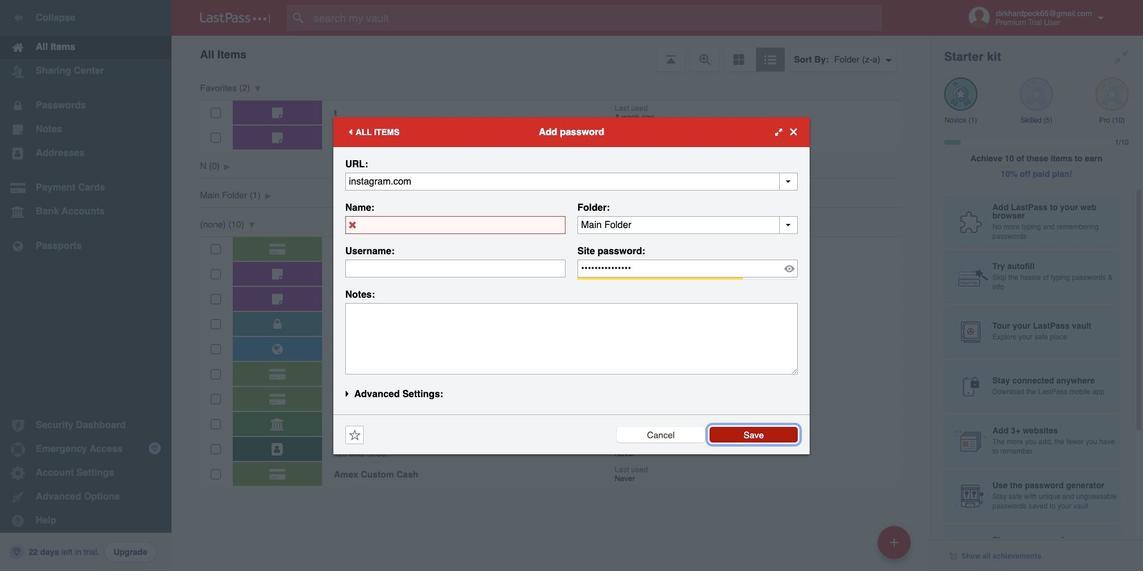Task type: locate. For each thing, give the bounding box(es) containing it.
None text field
[[346, 259, 566, 277]]

None password field
[[578, 259, 798, 277]]

lastpass image
[[200, 13, 270, 23]]

dialog
[[334, 117, 810, 454]]

None text field
[[346, 172, 798, 190], [346, 216, 566, 234], [578, 216, 798, 234], [346, 303, 798, 374], [346, 172, 798, 190], [346, 216, 566, 234], [578, 216, 798, 234], [346, 303, 798, 374]]

vault options navigation
[[172, 36, 931, 71]]

new item image
[[891, 538, 899, 547]]



Task type: describe. For each thing, give the bounding box(es) containing it.
main navigation navigation
[[0, 0, 172, 571]]

new item navigation
[[874, 522, 919, 571]]

main content main content
[[172, 71, 931, 486]]

search my vault text field
[[287, 5, 906, 31]]

Search search field
[[287, 5, 906, 31]]



